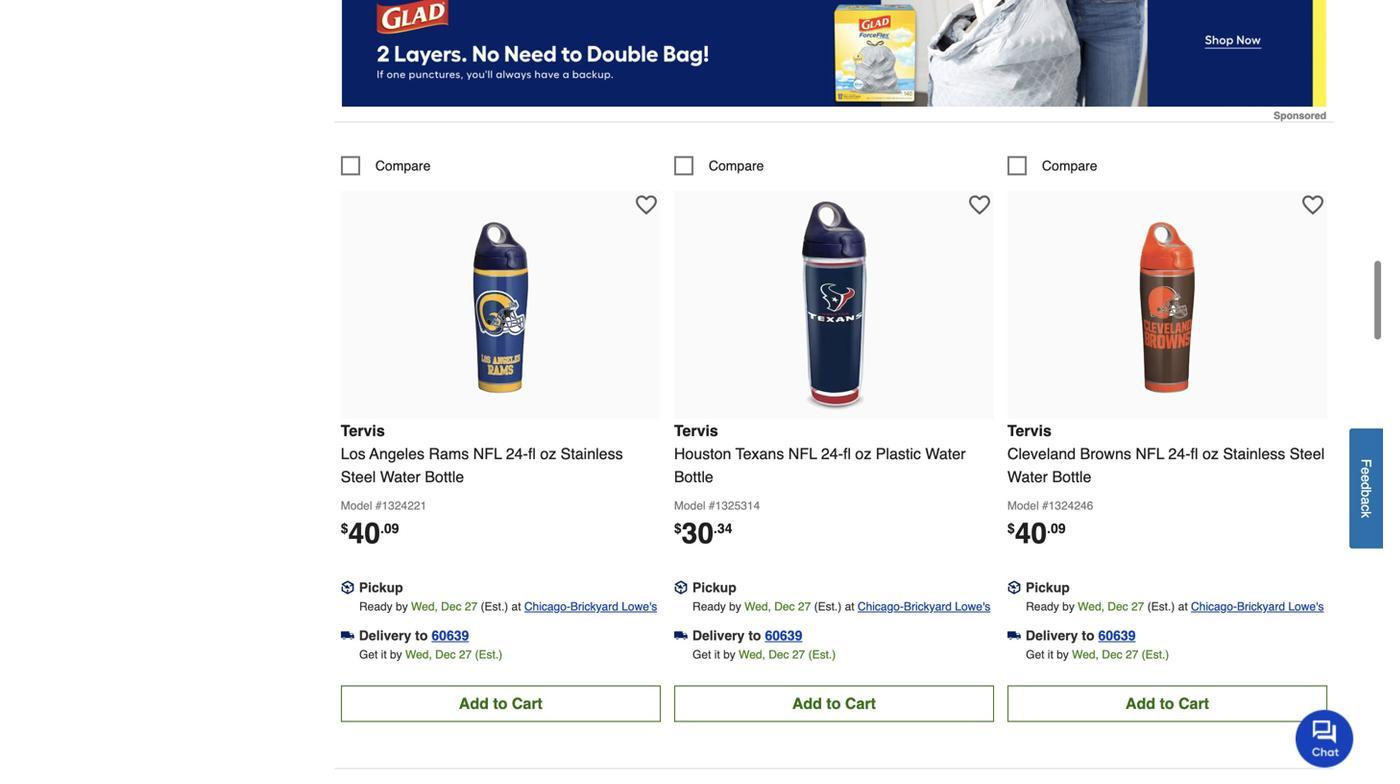 Task type: vqa. For each thing, say whether or not it's contained in the screenshot.


Task type: describe. For each thing, give the bounding box(es) containing it.
model for steel
[[341, 499, 372, 513]]

1 actual price $40.09 element from the left
[[341, 517, 399, 550]]

get for first chicago-brickyard lowe's button
[[359, 648, 378, 661]]

chat invite button image
[[1296, 709, 1355, 768]]

2 heart outline image from the left
[[1303, 194, 1324, 216]]

d
[[1359, 482, 1374, 490]]

bottle inside tervis los angeles rams nfl 24-fl oz stainless steel water bottle
[[425, 468, 464, 486]]

2 add from the left
[[793, 695, 822, 712]]

1001062314 element
[[341, 156, 431, 175]]

get for second chicago-brickyard lowe's button from right
[[693, 648, 711, 661]]

3 it from the left
[[1048, 648, 1054, 661]]

model for water
[[1008, 499, 1039, 513]]

.09 for second the actual price $40.09 element from left
[[1047, 521, 1066, 536]]

browns
[[1080, 445, 1132, 463]]

model # 1324246
[[1008, 499, 1094, 513]]

truck filled image for pickup image
[[1008, 629, 1021, 642]]

tervis for los
[[341, 422, 385, 439]]

steel inside tervis los angeles rams nfl 24-fl oz stainless steel water bottle
[[341, 468, 376, 486]]

1 40 from the left
[[348, 517, 380, 550]]

stainless inside the tervis cleveland browns nfl 24-fl oz stainless steel water bottle
[[1223, 445, 1286, 463]]

heart outline image
[[969, 194, 990, 216]]

fl inside tervis los angeles rams nfl 24-fl oz stainless steel water bottle
[[528, 445, 536, 463]]

1 add from the left
[[459, 695, 489, 712]]

1 add to cart button from the left
[[341, 685, 661, 722]]

3 get it by wed, dec 27 (est.) from the left
[[1026, 648, 1170, 661]]

2 ready from the left
[[693, 600, 726, 613]]

2 actual price $40.09 element from the left
[[1008, 517, 1066, 550]]

1 e from the top
[[1359, 467, 1374, 475]]

60639 for second chicago-brickyard lowe's button from right's "60639" button
[[765, 628, 803, 643]]

chicago- for first chicago-brickyard lowe's button
[[524, 600, 571, 613]]

pickup image for "60639" button related to first chicago-brickyard lowe's button
[[341, 581, 354, 594]]

compare for 1001062516 element in the right top of the page
[[1042, 158, 1098, 173]]

3 pickup from the left
[[1026, 580, 1070, 595]]

get for first chicago-brickyard lowe's button from the right
[[1026, 648, 1045, 661]]

2 get it by wed, dec 27 (est.) from the left
[[693, 648, 836, 661]]

.34
[[714, 521, 733, 536]]

nfl for houston
[[789, 445, 817, 463]]

delivery to 60639 for first chicago-brickyard lowe's button
[[359, 628, 469, 643]]

cleveland
[[1008, 445, 1076, 463]]

fl for cleveland
[[1191, 445, 1199, 463]]

1 pickup from the left
[[359, 580, 403, 595]]

30
[[682, 517, 714, 550]]

3 at from the left
[[1179, 600, 1188, 613]]

delivery for "60639" button corresponding to first chicago-brickyard lowe's button from the right
[[1026, 628, 1078, 643]]

water inside the tervis cleveland browns nfl 24-fl oz stainless steel water bottle
[[1008, 468, 1048, 486]]

2 40 from the left
[[1015, 517, 1047, 550]]

3 chicago-brickyard lowe's button from the left
[[1191, 597, 1324, 616]]

2 at from the left
[[845, 600, 855, 613]]

2 add to cart from the left
[[793, 695, 876, 712]]

water inside tervis houston texans nfl 24-fl oz plastic water bottle
[[926, 445, 966, 463]]

# for steel
[[376, 499, 382, 513]]

nfl inside tervis los angeles rams nfl 24-fl oz stainless steel water bottle
[[473, 445, 502, 463]]

1 it from the left
[[381, 648, 387, 661]]

$ 30 .34
[[674, 517, 733, 550]]

tervis los angeles rams nfl 24-fl oz stainless steel water bottle image
[[395, 200, 607, 412]]

lowe's for second chicago-brickyard lowe's button from right
[[955, 600, 991, 613]]

pickup image
[[1008, 581, 1021, 594]]

delivery to 60639 for first chicago-brickyard lowe's button from the right
[[1026, 628, 1136, 643]]

stainless inside tervis los angeles rams nfl 24-fl oz stainless steel water bottle
[[561, 445, 623, 463]]

water inside tervis los angeles rams nfl 24-fl oz stainless steel water bottle
[[380, 468, 421, 486]]

oz inside tervis los angeles rams nfl 24-fl oz stainless steel water bottle
[[540, 445, 557, 463]]

$ for second the actual price $40.09 element from right
[[341, 521, 348, 536]]

tervis cleveland browns nfl 24-fl oz stainless steel water bottle
[[1008, 422, 1325, 486]]

1324246
[[1049, 499, 1094, 513]]

tervis houston texans nfl 24-fl oz plastic water bottle image
[[729, 200, 940, 412]]

3 add to cart from the left
[[1126, 695, 1210, 712]]

3 ready from the left
[[1026, 600, 1060, 613]]

k
[[1359, 511, 1374, 518]]

1001062516 element
[[1008, 156, 1098, 175]]

delivery to 60639 for second chicago-brickyard lowe's button from right
[[693, 628, 803, 643]]

b
[[1359, 490, 1374, 497]]

f
[[1359, 459, 1374, 467]]

f e e d b a c k button
[[1350, 428, 1384, 549]]

ready by wed, dec 27 (est.) at chicago-brickyard lowe's for second chicago-brickyard lowe's button from right
[[693, 600, 991, 613]]

oz for cleveland browns nfl 24-fl oz stainless steel water bottle
[[1203, 445, 1219, 463]]

rams
[[429, 445, 469, 463]]



Task type: locate. For each thing, give the bounding box(es) containing it.
0 horizontal spatial oz
[[540, 445, 557, 463]]

pickup
[[359, 580, 403, 595], [693, 580, 737, 595], [1026, 580, 1070, 595]]

60639 button for first chicago-brickyard lowe's button
[[432, 626, 469, 645]]

1 lowe's from the left
[[622, 600, 657, 613]]

fl inside the tervis cleveland browns nfl 24-fl oz stainless steel water bottle
[[1191, 445, 1199, 463]]

1 chicago-brickyard lowe's button from the left
[[524, 597, 657, 616]]

2 horizontal spatial get it by wed, dec 27 (est.)
[[1026, 648, 1170, 661]]

2 horizontal spatial ready by wed, dec 27 (est.) at chicago-brickyard lowe's
[[1026, 600, 1324, 613]]

tervis inside tervis houston texans nfl 24-fl oz plastic water bottle
[[674, 422, 719, 439]]

1 delivery from the left
[[359, 628, 412, 643]]

e up the b
[[1359, 475, 1374, 482]]

1 horizontal spatial 24-
[[821, 445, 844, 463]]

2 horizontal spatial delivery
[[1026, 628, 1078, 643]]

water down cleveland
[[1008, 468, 1048, 486]]

2 horizontal spatial pickup
[[1026, 580, 1070, 595]]

water
[[926, 445, 966, 463], [380, 468, 421, 486], [1008, 468, 1048, 486]]

2 chicago-brickyard lowe's button from the left
[[858, 597, 991, 616]]

2 nfl from the left
[[789, 445, 817, 463]]

1 tervis from the left
[[341, 422, 385, 439]]

1 horizontal spatial add to cart
[[793, 695, 876, 712]]

compare for the 1001251420 element
[[709, 158, 764, 173]]

1 horizontal spatial it
[[715, 648, 720, 661]]

2 model from the left
[[674, 499, 706, 513]]

2 fl from the left
[[844, 445, 851, 463]]

1 add to cart from the left
[[459, 695, 543, 712]]

0 horizontal spatial brickyard
[[571, 600, 619, 613]]

24- inside the tervis cleveland browns nfl 24-fl oz stainless steel water bottle
[[1169, 445, 1191, 463]]

1 horizontal spatial water
[[926, 445, 966, 463]]

steel down los
[[341, 468, 376, 486]]

3 chicago- from the left
[[1191, 600, 1238, 613]]

0 horizontal spatial steel
[[341, 468, 376, 486]]

24-
[[506, 445, 528, 463], [821, 445, 844, 463], [1169, 445, 1191, 463]]

compare inside the 1001251420 element
[[709, 158, 764, 173]]

1 nfl from the left
[[473, 445, 502, 463]]

model # 1324221
[[341, 499, 427, 513]]

add
[[459, 695, 489, 712], [793, 695, 822, 712], [1126, 695, 1156, 712]]

1 horizontal spatial .09
[[1047, 521, 1066, 536]]

3 tervis from the left
[[1008, 422, 1052, 439]]

0 horizontal spatial add to cart button
[[341, 685, 661, 722]]

3 # from the left
[[1042, 499, 1049, 513]]

steel inside the tervis cleveland browns nfl 24-fl oz stainless steel water bottle
[[1290, 445, 1325, 463]]

pickup image down 30
[[674, 581, 688, 594]]

0 horizontal spatial water
[[380, 468, 421, 486]]

40
[[348, 517, 380, 550], [1015, 517, 1047, 550]]

1 vertical spatial steel
[[341, 468, 376, 486]]

60639 for "60639" button related to first chicago-brickyard lowe's button
[[432, 628, 469, 643]]

1 fl from the left
[[528, 445, 536, 463]]

60639 button
[[432, 626, 469, 645], [765, 626, 803, 645], [1099, 626, 1136, 645]]

pickup down the "model # 1324221" in the left bottom of the page
[[359, 580, 403, 595]]

$ left .34
[[674, 521, 682, 536]]

ready by wed, dec 27 (est.) at chicago-brickyard lowe's for first chicago-brickyard lowe's button
[[359, 600, 657, 613]]

1325314
[[715, 499, 760, 513]]

2 horizontal spatial ready
[[1026, 600, 1060, 613]]

2 chicago- from the left
[[858, 600, 904, 613]]

bottle up 1324246
[[1053, 468, 1092, 486]]

fl left plastic
[[844, 445, 851, 463]]

nfl right texans
[[789, 445, 817, 463]]

delivery for "60639" button related to first chicago-brickyard lowe's button
[[359, 628, 412, 643]]

tervis up houston
[[674, 422, 719, 439]]

nfl right browns
[[1136, 445, 1165, 463]]

3 lowe's from the left
[[1289, 600, 1324, 613]]

model up 30
[[674, 499, 706, 513]]

tervis houston texans nfl 24-fl oz plastic water bottle
[[674, 422, 966, 486]]

1 horizontal spatial actual price $40.09 element
[[1008, 517, 1066, 550]]

$ 40 .09 down model # 1324246
[[1008, 517, 1066, 550]]

$ down the "model # 1324221" in the left bottom of the page
[[341, 521, 348, 536]]

1 at from the left
[[512, 600, 521, 613]]

2 brickyard from the left
[[904, 600, 952, 613]]

model # 1325314
[[674, 499, 760, 513]]

truck filled image for second chicago-brickyard lowe's button from right's "60639" button's pickup icon
[[674, 629, 688, 642]]

0 horizontal spatial get it by wed, dec 27 (est.)
[[359, 648, 503, 661]]

1 horizontal spatial $ 40 .09
[[1008, 517, 1066, 550]]

0 horizontal spatial cart
[[512, 695, 543, 712]]

1 horizontal spatial chicago-
[[858, 600, 904, 613]]

2 horizontal spatial at
[[1179, 600, 1188, 613]]

2 horizontal spatial add to cart button
[[1008, 685, 1328, 722]]

# for bottle
[[709, 499, 715, 513]]

truck filled image
[[341, 629, 354, 642], [674, 629, 688, 642], [1008, 629, 1021, 642]]

1 24- from the left
[[506, 445, 528, 463]]

0 horizontal spatial bottle
[[425, 468, 464, 486]]

1 horizontal spatial bottle
[[674, 468, 714, 486]]

2 $ from the left
[[674, 521, 682, 536]]

2 horizontal spatial model
[[1008, 499, 1039, 513]]

2 bottle from the left
[[674, 468, 714, 486]]

2 $ 40 .09 from the left
[[1008, 517, 1066, 550]]

3 brickyard from the left
[[1238, 600, 1286, 613]]

# down "angeles"
[[376, 499, 382, 513]]

1 chicago- from the left
[[524, 600, 571, 613]]

pickup image down the "model # 1324221" in the left bottom of the page
[[341, 581, 354, 594]]

# for water
[[1042, 499, 1049, 513]]

3 compare from the left
[[1042, 158, 1098, 173]]

1 ready from the left
[[359, 600, 393, 613]]

fl right browns
[[1191, 445, 1199, 463]]

2 oz from the left
[[856, 445, 872, 463]]

add to cart
[[459, 695, 543, 712], [793, 695, 876, 712], [1126, 695, 1210, 712]]

1 horizontal spatial 60639
[[765, 628, 803, 643]]

1 ready by wed, dec 27 (est.) at chicago-brickyard lowe's from the left
[[359, 600, 657, 613]]

1 bottle from the left
[[425, 468, 464, 486]]

nfl right rams
[[473, 445, 502, 463]]

1 horizontal spatial add to cart button
[[674, 685, 994, 722]]

1 horizontal spatial lowe's
[[955, 600, 991, 613]]

3 ready by wed, dec 27 (est.) at chicago-brickyard lowe's from the left
[[1026, 600, 1324, 613]]

2 horizontal spatial truck filled image
[[1008, 629, 1021, 642]]

truck filled image for "60639" button related to first chicago-brickyard lowe's button pickup icon
[[341, 629, 354, 642]]

2 horizontal spatial it
[[1048, 648, 1054, 661]]

fl right rams
[[528, 445, 536, 463]]

1 get it by wed, dec 27 (est.) from the left
[[359, 648, 503, 661]]

3 add from the left
[[1126, 695, 1156, 712]]

water right plastic
[[926, 445, 966, 463]]

0 horizontal spatial pickup image
[[341, 581, 354, 594]]

2 tervis from the left
[[674, 422, 719, 439]]

0 horizontal spatial it
[[381, 648, 387, 661]]

2 horizontal spatial get
[[1026, 648, 1045, 661]]

brickyard for first chicago-brickyard lowe's button from the right
[[1238, 600, 1286, 613]]

3 nfl from the left
[[1136, 445, 1165, 463]]

1 model from the left
[[341, 499, 372, 513]]

1 horizontal spatial pickup image
[[674, 581, 688, 594]]

tervis cleveland browns nfl 24-fl oz stainless steel water bottle image
[[1062, 200, 1274, 412]]

compare inside 1001062516 element
[[1042, 158, 1098, 173]]

e
[[1359, 467, 1374, 475], [1359, 475, 1374, 482]]

pickup image for second chicago-brickyard lowe's button from right's "60639" button
[[674, 581, 688, 594]]

tervis inside the tervis cleveland browns nfl 24-fl oz stainless steel water bottle
[[1008, 422, 1052, 439]]

1 horizontal spatial ready
[[693, 600, 726, 613]]

1 cart from the left
[[512, 695, 543, 712]]

2 horizontal spatial nfl
[[1136, 445, 1165, 463]]

3 60639 button from the left
[[1099, 626, 1136, 645]]

1 horizontal spatial at
[[845, 600, 855, 613]]

pickup right pickup image
[[1026, 580, 1070, 595]]

2 ready by wed, dec 27 (est.) at chicago-brickyard lowe's from the left
[[693, 600, 991, 613]]

1 stainless from the left
[[561, 445, 623, 463]]

1 horizontal spatial heart outline image
[[1303, 194, 1324, 216]]

2 horizontal spatial lowe's
[[1289, 600, 1324, 613]]

bottle down houston
[[674, 468, 714, 486]]

1 oz from the left
[[540, 445, 557, 463]]

1 horizontal spatial add
[[793, 695, 822, 712]]

24- right browns
[[1169, 445, 1191, 463]]

2 it from the left
[[715, 648, 720, 661]]

.09 for second the actual price $40.09 element from right
[[380, 521, 399, 536]]

1 compare from the left
[[375, 158, 431, 173]]

2 horizontal spatial water
[[1008, 468, 1048, 486]]

0 horizontal spatial model
[[341, 499, 372, 513]]

2 pickup image from the left
[[674, 581, 688, 594]]

nfl for cleveland
[[1136, 445, 1165, 463]]

dec
[[441, 600, 462, 613], [775, 600, 795, 613], [1108, 600, 1129, 613], [435, 648, 456, 661], [769, 648, 789, 661], [1102, 648, 1123, 661]]

3 bottle from the left
[[1053, 468, 1092, 486]]

3 get from the left
[[1026, 648, 1045, 661]]

24- left plastic
[[821, 445, 844, 463]]

#
[[376, 499, 382, 513], [709, 499, 715, 513], [1042, 499, 1049, 513]]

.09 down model # 1324246
[[1047, 521, 1066, 536]]

chicago-brickyard lowe's button
[[524, 597, 657, 616], [858, 597, 991, 616], [1191, 597, 1324, 616]]

plastic
[[876, 445, 921, 463]]

chicago- for second chicago-brickyard lowe's button from right
[[858, 600, 904, 613]]

0 horizontal spatial lowe's
[[622, 600, 657, 613]]

1 delivery to 60639 from the left
[[359, 628, 469, 643]]

lowe's for first chicago-brickyard lowe's button from the right
[[1289, 600, 1324, 613]]

oz
[[540, 445, 557, 463], [856, 445, 872, 463], [1203, 445, 1219, 463]]

# up .34
[[709, 499, 715, 513]]

houston
[[674, 445, 732, 463]]

oz for houston texans nfl 24-fl oz plastic water bottle
[[856, 445, 872, 463]]

0 horizontal spatial stainless
[[561, 445, 623, 463]]

lowe's for first chicago-brickyard lowe's button
[[622, 600, 657, 613]]

3 truck filled image from the left
[[1008, 629, 1021, 642]]

0 horizontal spatial 60639 button
[[432, 626, 469, 645]]

.09
[[380, 521, 399, 536], [1047, 521, 1066, 536]]

24- inside tervis houston texans nfl 24-fl oz plastic water bottle
[[821, 445, 844, 463]]

0 horizontal spatial get
[[359, 648, 378, 661]]

2 horizontal spatial delivery to 60639
[[1026, 628, 1136, 643]]

60639 for "60639" button corresponding to first chicago-brickyard lowe's button from the right
[[1099, 628, 1136, 643]]

1 horizontal spatial pickup
[[693, 580, 737, 595]]

nfl
[[473, 445, 502, 463], [789, 445, 817, 463], [1136, 445, 1165, 463]]

bottle inside tervis houston texans nfl 24-fl oz plastic water bottle
[[674, 468, 714, 486]]

1 horizontal spatial brickyard
[[904, 600, 952, 613]]

0 horizontal spatial $
[[341, 521, 348, 536]]

2 horizontal spatial 60639
[[1099, 628, 1136, 643]]

27
[[465, 600, 478, 613], [798, 600, 811, 613], [1132, 600, 1145, 613], [459, 648, 472, 661], [793, 648, 805, 661], [1126, 648, 1139, 661]]

model
[[341, 499, 372, 513], [674, 499, 706, 513], [1008, 499, 1039, 513]]

at
[[512, 600, 521, 613], [845, 600, 855, 613], [1179, 600, 1188, 613]]

pickup image
[[341, 581, 354, 594], [674, 581, 688, 594]]

tervis
[[341, 422, 385, 439], [674, 422, 719, 439], [1008, 422, 1052, 439]]

2 60639 from the left
[[765, 628, 803, 643]]

steel left f
[[1290, 445, 1325, 463]]

2 .09 from the left
[[1047, 521, 1066, 536]]

24- for cleveland
[[1169, 445, 1191, 463]]

2 24- from the left
[[821, 445, 844, 463]]

actual price $30.34 element
[[674, 517, 733, 550]]

get it by wed, dec 27 (est.)
[[359, 648, 503, 661], [693, 648, 836, 661], [1026, 648, 1170, 661]]

1 horizontal spatial 40
[[1015, 517, 1047, 550]]

0 horizontal spatial ready by wed, dec 27 (est.) at chicago-brickyard lowe's
[[359, 600, 657, 613]]

2 add to cart button from the left
[[674, 685, 994, 722]]

1 horizontal spatial 60639 button
[[765, 626, 803, 645]]

0 horizontal spatial 40
[[348, 517, 380, 550]]

1 get from the left
[[359, 648, 378, 661]]

1 horizontal spatial fl
[[844, 445, 851, 463]]

stainless
[[561, 445, 623, 463], [1223, 445, 1286, 463]]

$ down model # 1324246
[[1008, 521, 1015, 536]]

lowe's
[[622, 600, 657, 613], [955, 600, 991, 613], [1289, 600, 1324, 613]]

3 model from the left
[[1008, 499, 1039, 513]]

3 add to cart button from the left
[[1008, 685, 1328, 722]]

brickyard for second chicago-brickyard lowe's button from right
[[904, 600, 952, 613]]

3 24- from the left
[[1169, 445, 1191, 463]]

40 down the "model # 1324221" in the left bottom of the page
[[348, 517, 380, 550]]

bottle
[[425, 468, 464, 486], [674, 468, 714, 486], [1053, 468, 1092, 486]]

1 .09 from the left
[[380, 521, 399, 536]]

0 horizontal spatial ready
[[359, 600, 393, 613]]

$ inside $ 30 .34
[[674, 521, 682, 536]]

1 brickyard from the left
[[571, 600, 619, 613]]

3 delivery to 60639 from the left
[[1026, 628, 1136, 643]]

1 horizontal spatial delivery
[[693, 628, 745, 643]]

0 horizontal spatial delivery
[[359, 628, 412, 643]]

chicago- for first chicago-brickyard lowe's button from the right
[[1191, 600, 1238, 613]]

tervis up los
[[341, 422, 385, 439]]

2 pickup from the left
[[693, 580, 737, 595]]

0 horizontal spatial 24-
[[506, 445, 528, 463]]

0 horizontal spatial at
[[512, 600, 521, 613]]

0 horizontal spatial chicago-brickyard lowe's button
[[524, 597, 657, 616]]

24- right rams
[[506, 445, 528, 463]]

1 horizontal spatial tervis
[[674, 422, 719, 439]]

2 horizontal spatial 60639 button
[[1099, 626, 1136, 645]]

water down "angeles"
[[380, 468, 421, 486]]

tervis inside tervis los angeles rams nfl 24-fl oz stainless steel water bottle
[[341, 422, 385, 439]]

1 $ 40 .09 from the left
[[341, 517, 399, 550]]

0 horizontal spatial compare
[[375, 158, 431, 173]]

1 horizontal spatial stainless
[[1223, 445, 1286, 463]]

2 horizontal spatial $
[[1008, 521, 1015, 536]]

2 horizontal spatial add to cart
[[1126, 695, 1210, 712]]

(est.)
[[481, 600, 508, 613], [814, 600, 842, 613], [1148, 600, 1175, 613], [475, 648, 503, 661], [809, 648, 836, 661], [1142, 648, 1170, 661]]

2 e from the top
[[1359, 475, 1374, 482]]

0 horizontal spatial .09
[[380, 521, 399, 536]]

2 horizontal spatial bottle
[[1053, 468, 1092, 486]]

1 truck filled image from the left
[[341, 629, 354, 642]]

nfl inside the tervis cleveland browns nfl 24-fl oz stainless steel water bottle
[[1136, 445, 1165, 463]]

c
[[1359, 505, 1374, 511]]

ready by wed, dec 27 (est.) at chicago-brickyard lowe's for first chicago-brickyard lowe's button from the right
[[1026, 600, 1324, 613]]

1 # from the left
[[376, 499, 382, 513]]

2 delivery to 60639 from the left
[[693, 628, 803, 643]]

1 horizontal spatial steel
[[1290, 445, 1325, 463]]

1 60639 from the left
[[432, 628, 469, 643]]

oz inside tervis houston texans nfl 24-fl oz plastic water bottle
[[856, 445, 872, 463]]

2 truck filled image from the left
[[674, 629, 688, 642]]

1 horizontal spatial chicago-brickyard lowe's button
[[858, 597, 991, 616]]

2 horizontal spatial compare
[[1042, 158, 1098, 173]]

3 $ from the left
[[1008, 521, 1015, 536]]

bottle down rams
[[425, 468, 464, 486]]

0 horizontal spatial chicago-
[[524, 600, 571, 613]]

tervis up cleveland
[[1008, 422, 1052, 439]]

24- inside tervis los angeles rams nfl 24-fl oz stainless steel water bottle
[[506, 445, 528, 463]]

model for bottle
[[674, 499, 706, 513]]

heart outline image
[[636, 194, 657, 216], [1303, 194, 1324, 216]]

1 horizontal spatial truck filled image
[[674, 629, 688, 642]]

pickup down $ 30 .34
[[693, 580, 737, 595]]

bottle inside the tervis cleveland browns nfl 24-fl oz stainless steel water bottle
[[1053, 468, 1092, 486]]

brickyard
[[571, 600, 619, 613], [904, 600, 952, 613], [1238, 600, 1286, 613]]

tervis los angeles rams nfl 24-fl oz stainless steel water bottle
[[341, 422, 623, 486]]

delivery
[[359, 628, 412, 643], [693, 628, 745, 643], [1026, 628, 1078, 643]]

60639
[[432, 628, 469, 643], [765, 628, 803, 643], [1099, 628, 1136, 643]]

a
[[1359, 497, 1374, 505]]

1 heart outline image from the left
[[636, 194, 657, 216]]

actual price $40.09 element down the "model # 1324221" in the left bottom of the page
[[341, 517, 399, 550]]

1324221
[[382, 499, 427, 513]]

3 fl from the left
[[1191, 445, 1199, 463]]

e up d at the bottom
[[1359, 467, 1374, 475]]

nfl inside tervis houston texans nfl 24-fl oz plastic water bottle
[[789, 445, 817, 463]]

actual price $40.09 element down model # 1324246
[[1008, 517, 1066, 550]]

1 horizontal spatial $
[[674, 521, 682, 536]]

2 delivery from the left
[[693, 628, 745, 643]]

ready
[[359, 600, 393, 613], [693, 600, 726, 613], [1026, 600, 1060, 613]]

1 horizontal spatial get
[[693, 648, 711, 661]]

model left 1324221
[[341, 499, 372, 513]]

2 stainless from the left
[[1223, 445, 1286, 463]]

.09 down the "model # 1324221" in the left bottom of the page
[[380, 521, 399, 536]]

to
[[415, 628, 428, 643], [749, 628, 761, 643], [1082, 628, 1095, 643], [493, 695, 508, 712], [827, 695, 841, 712], [1160, 695, 1175, 712]]

$ for second the actual price $40.09 element from left
[[1008, 521, 1015, 536]]

steel
[[1290, 445, 1325, 463], [341, 468, 376, 486]]

los
[[341, 445, 366, 463]]

by
[[396, 600, 408, 613], [729, 600, 742, 613], [1063, 600, 1075, 613], [390, 648, 402, 661], [724, 648, 736, 661], [1057, 648, 1069, 661]]

2 horizontal spatial add
[[1126, 695, 1156, 712]]

f e e d b a c k
[[1359, 459, 1374, 518]]

3 oz from the left
[[1203, 445, 1219, 463]]

brickyard for first chicago-brickyard lowe's button
[[571, 600, 619, 613]]

0 horizontal spatial truck filled image
[[341, 629, 354, 642]]

2 horizontal spatial 24-
[[1169, 445, 1191, 463]]

1 horizontal spatial nfl
[[789, 445, 817, 463]]

$ for actual price $30.34 element
[[674, 521, 682, 536]]

3 cart from the left
[[1179, 695, 1210, 712]]

$ 40 .09
[[341, 517, 399, 550], [1008, 517, 1066, 550]]

# down cleveland
[[1042, 499, 1049, 513]]

advertisement region
[[342, 0, 1327, 121]]

fl inside tervis houston texans nfl 24-fl oz plastic water bottle
[[844, 445, 851, 463]]

wed,
[[411, 600, 438, 613], [745, 600, 771, 613], [1078, 600, 1105, 613], [405, 648, 432, 661], [739, 648, 766, 661], [1072, 648, 1099, 661]]

$ 40 .09 down the "model # 1324221" in the left bottom of the page
[[341, 517, 399, 550]]

1 horizontal spatial oz
[[856, 445, 872, 463]]

0 vertical spatial steel
[[1290, 445, 1325, 463]]

24- for houston
[[821, 445, 844, 463]]

2 horizontal spatial tervis
[[1008, 422, 1052, 439]]

texans
[[736, 445, 784, 463]]

40 down model # 1324246
[[1015, 517, 1047, 550]]

1 horizontal spatial ready by wed, dec 27 (est.) at chicago-brickyard lowe's
[[693, 600, 991, 613]]

0 horizontal spatial add to cart
[[459, 695, 543, 712]]

1 pickup image from the left
[[341, 581, 354, 594]]

2 get from the left
[[693, 648, 711, 661]]

compare inside '1001062314' element
[[375, 158, 431, 173]]

$
[[341, 521, 348, 536], [674, 521, 682, 536], [1008, 521, 1015, 536]]

2 lowe's from the left
[[955, 600, 991, 613]]

2 horizontal spatial oz
[[1203, 445, 1219, 463]]

3 60639 from the left
[[1099, 628, 1136, 643]]

angeles
[[370, 445, 425, 463]]

oz inside the tervis cleveland browns nfl 24-fl oz stainless steel water bottle
[[1203, 445, 1219, 463]]

1 $ from the left
[[341, 521, 348, 536]]

compare for '1001062314' element
[[375, 158, 431, 173]]

model left 1324246
[[1008, 499, 1039, 513]]

0 horizontal spatial delivery to 60639
[[359, 628, 469, 643]]

ready by wed, dec 27 (est.) at chicago-brickyard lowe's
[[359, 600, 657, 613], [693, 600, 991, 613], [1026, 600, 1324, 613]]

1 horizontal spatial model
[[674, 499, 706, 513]]

2 horizontal spatial brickyard
[[1238, 600, 1286, 613]]

2 horizontal spatial chicago-
[[1191, 600, 1238, 613]]

3 delivery from the left
[[1026, 628, 1078, 643]]

delivery for second chicago-brickyard lowe's button from right's "60639" button
[[693, 628, 745, 643]]

1 horizontal spatial delivery to 60639
[[693, 628, 803, 643]]

0 horizontal spatial $ 40 .09
[[341, 517, 399, 550]]

0 horizontal spatial #
[[376, 499, 382, 513]]

actual price $40.09 element
[[341, 517, 399, 550], [1008, 517, 1066, 550]]

fl for houston
[[844, 445, 851, 463]]

0 horizontal spatial pickup
[[359, 580, 403, 595]]

it
[[381, 648, 387, 661], [715, 648, 720, 661], [1048, 648, 1054, 661]]

delivery to 60639
[[359, 628, 469, 643], [693, 628, 803, 643], [1026, 628, 1136, 643]]

chicago-
[[524, 600, 571, 613], [858, 600, 904, 613], [1191, 600, 1238, 613]]

tervis for cleveland
[[1008, 422, 1052, 439]]

60639 button for second chicago-brickyard lowe's button from right
[[765, 626, 803, 645]]

1001251420 element
[[674, 156, 764, 175]]

compare
[[375, 158, 431, 173], [709, 158, 764, 173], [1042, 158, 1098, 173]]

2 cart from the left
[[845, 695, 876, 712]]

tervis for houston
[[674, 422, 719, 439]]

0 horizontal spatial add
[[459, 695, 489, 712]]

cart
[[512, 695, 543, 712], [845, 695, 876, 712], [1179, 695, 1210, 712]]

get
[[359, 648, 378, 661], [693, 648, 711, 661], [1026, 648, 1045, 661]]

1 horizontal spatial #
[[709, 499, 715, 513]]

fl
[[528, 445, 536, 463], [844, 445, 851, 463], [1191, 445, 1199, 463]]

60639 button for first chicago-brickyard lowe's button from the right
[[1099, 626, 1136, 645]]

0 horizontal spatial 60639
[[432, 628, 469, 643]]

add to cart button
[[341, 685, 661, 722], [674, 685, 994, 722], [1008, 685, 1328, 722]]

1 horizontal spatial get it by wed, dec 27 (est.)
[[693, 648, 836, 661]]



